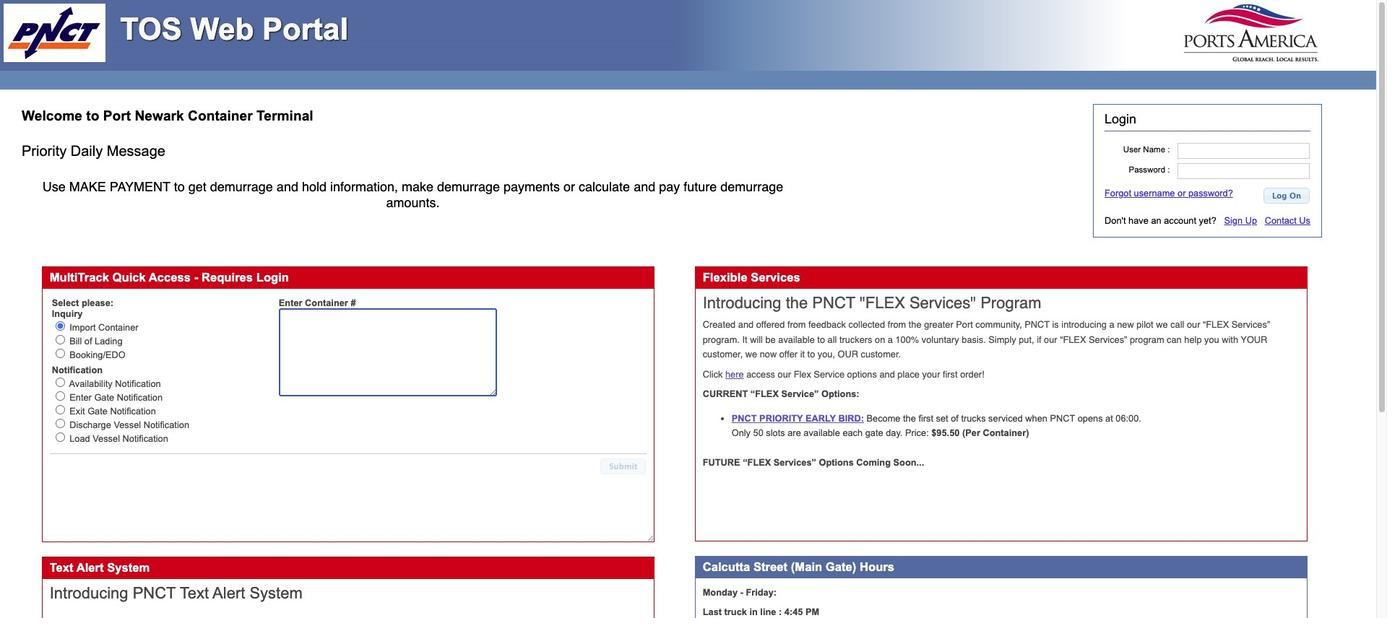 Task type: describe. For each thing, give the bounding box(es) containing it.
to right it
[[808, 349, 816, 360]]

forgot username or password?
[[1105, 188, 1234, 199]]

inquiry
[[52, 309, 83, 320]]

your
[[923, 369, 941, 380]]

50
[[754, 428, 764, 439]]

0 vertical spatial a
[[1110, 320, 1115, 331]]

gripsmall diagonal se image
[[645, 533, 654, 541]]

you
[[1205, 335, 1220, 345]]

2 horizontal spatial our
[[1188, 320, 1201, 331]]

tos
[[120, 12, 182, 46]]

"flex down 50
[[743, 457, 772, 468]]

sign
[[1225, 215, 1243, 226]]

offered
[[757, 320, 785, 331]]

1 horizontal spatial or
[[1178, 188, 1187, 199]]

only
[[732, 428, 751, 439]]

line
[[761, 608, 777, 618]]

early
[[806, 413, 836, 424]]

gate for enter
[[94, 393, 114, 404]]

0 vertical spatial port
[[103, 108, 131, 124]]

and left hold
[[277, 179, 298, 194]]

all
[[828, 335, 837, 345]]

options
[[819, 457, 854, 468]]

container for enter container #
[[305, 298, 348, 309]]

enter container #
[[279, 298, 356, 309]]

user
[[1124, 145, 1142, 154]]

"flex
[[860, 294, 906, 312]]

pnct priority early bird: link
[[732, 413, 865, 424]]

0 vertical spatial :
[[1168, 145, 1171, 154]]

program.
[[703, 335, 740, 345]]

user name :
[[1124, 145, 1171, 154]]

0 horizontal spatial our
[[778, 369, 792, 380]]

0 vertical spatial the
[[786, 294, 808, 312]]

to inside use make payment to get demurrage and hold information, make demurrage payments or calculate and pay future demurrage amounts.
[[174, 179, 185, 194]]

introducing for introducing the pnct "flex services" program
[[703, 294, 782, 312]]

you,
[[818, 349, 836, 360]]

options:
[[822, 389, 860, 400]]

flex
[[794, 369, 812, 380]]

are
[[788, 428, 801, 439]]

trucks
[[962, 413, 986, 424]]

2 vertical spatial :
[[779, 608, 782, 618]]

calculate
[[579, 179, 630, 194]]

0 vertical spatial system
[[107, 562, 150, 575]]

notification for enter gate notification
[[117, 393, 163, 404]]

please:
[[82, 298, 114, 309]]

container)
[[983, 428, 1030, 439]]

customer.
[[861, 349, 901, 360]]

enter for enter gate notification
[[70, 393, 92, 404]]

friday:
[[746, 588, 777, 599]]

portal
[[262, 12, 348, 46]]

notification for load vessel notification
[[123, 434, 168, 445]]

password
[[1129, 165, 1166, 174]]

make payment
[[69, 179, 171, 194]]

monday - friday:
[[703, 588, 777, 599]]

notification for exit gate notification
[[110, 407, 156, 417]]

enter gate notification
[[70, 393, 163, 404]]

pnct priority early bird: become the first set of trucks serviced when pnct opens at 06:00. only 50 slots are available each gate day. price: $95.50 (per container)
[[732, 413, 1142, 439]]

put,
[[1019, 335, 1035, 345]]

click here access our flex service options and place your first order!
[[703, 369, 988, 380]]

day. price:
[[886, 428, 929, 439]]

is
[[1053, 320, 1060, 331]]

forgot
[[1105, 188, 1132, 199]]

introducing pnct text alert system
[[50, 585, 303, 603]]

discharge vessel notification
[[70, 420, 189, 431]]

bill of lading
[[70, 336, 123, 347]]

help
[[1185, 335, 1202, 345]]

truck
[[725, 608, 747, 618]]

last truck in line : 4:45 pm
[[703, 608, 820, 618]]

services"
[[910, 294, 977, 312]]

quick
[[112, 271, 146, 285]]

#
[[351, 298, 356, 309]]

contact us link
[[1266, 215, 1311, 226]]

and down customer.
[[880, 369, 895, 380]]

tos web portal
[[120, 12, 348, 46]]

booking/edo notification
[[52, 350, 126, 376]]

and left pay
[[634, 179, 656, 194]]

1 demurrage from the left
[[210, 179, 273, 194]]

to left all
[[818, 335, 826, 345]]

log on
[[1273, 191, 1302, 200]]

your
[[1241, 335, 1268, 345]]

calcutta street (main gate) hours
[[703, 561, 895, 575]]

don't have an account yet? sign up
[[1105, 215, 1258, 226]]

will
[[750, 335, 763, 345]]

log
[[1273, 191, 1288, 200]]

port inside created and offered from feedback collected from the greater port community, pnct is introducing a new pilot we call our "flex services" program. it will be available to all truckers on a 100% voluntary basis. simply put, if our "flex services" program can help you with your customer, we now offer it to you, our customer.
[[957, 320, 974, 331]]

pm
[[806, 608, 820, 618]]

0 horizontal spatial we
[[746, 349, 758, 360]]

opens
[[1078, 413, 1103, 424]]

access
[[747, 369, 776, 380]]

2 horizontal spatial services"
[[1232, 320, 1271, 331]]

contact us
[[1266, 215, 1311, 226]]

available inside created and offered from feedback collected from the greater port community, pnct is introducing a new pilot we call our "flex services" program. it will be available to all truckers on a 100% voluntary basis. simply put, if our "flex services" program can help you with your customer, we now offer it to you, our customer.
[[779, 335, 815, 345]]

0 horizontal spatial alert
[[76, 562, 104, 575]]

terminal
[[257, 108, 313, 124]]

introducing for introducing pnct text alert system
[[50, 585, 128, 603]]

bill
[[70, 336, 82, 347]]

0 vertical spatial login
[[1105, 112, 1137, 127]]

in
[[750, 608, 758, 618]]

pnct down text alert system
[[133, 585, 176, 603]]

"flex down introducing
[[1061, 335, 1087, 345]]

text alert system
[[50, 562, 150, 575]]

availability
[[69, 379, 113, 390]]

0 vertical spatial first
[[943, 369, 958, 380]]

2 demurrage from the left
[[437, 179, 500, 194]]

access
[[149, 271, 191, 285]]

and inside created and offered from feedback collected from the greater port community, pnct is introducing a new pilot we call our "flex services" program. it will be available to all truckers on a 100% voluntary basis. simply put, if our "flex services" program can help you with your customer, we now offer it to you, our customer.
[[739, 320, 754, 331]]

exit
[[70, 407, 85, 417]]

be
[[766, 335, 776, 345]]

"flex up you
[[1204, 320, 1230, 331]]

$95.50
[[932, 428, 960, 439]]

welcome
[[22, 108, 82, 124]]

offer
[[780, 349, 798, 360]]



Task type: vqa. For each thing, say whether or not it's contained in the screenshot.
can at the right bottom of the page
yes



Task type: locate. For each thing, give the bounding box(es) containing it.
1 horizontal spatial alert
[[213, 585, 245, 603]]

0 horizontal spatial text
[[50, 562, 73, 575]]

or inside use make payment to get demurrage and hold information, make demurrage payments or calculate and pay future demurrage amounts.
[[564, 179, 575, 194]]

our right if
[[1045, 335, 1058, 345]]

0 horizontal spatial introducing
[[50, 585, 128, 603]]

1 horizontal spatial system
[[250, 585, 303, 603]]

notification down discharge vessel notification
[[123, 434, 168, 445]]

use make payment to get demurrage and hold information, make demurrage payments or calculate and pay future demurrage amounts.
[[42, 179, 784, 210]]

1 horizontal spatial enter
[[279, 298, 303, 309]]

1 horizontal spatial services"
[[1089, 335, 1128, 345]]

enter up exit
[[70, 393, 92, 404]]

0 horizontal spatial container
[[98, 322, 138, 333]]

use
[[42, 179, 66, 194]]

notification up discharge vessel notification
[[110, 407, 156, 417]]

our
[[838, 349, 859, 360]]

login
[[1105, 112, 1137, 127], [256, 271, 289, 285]]

basis.
[[962, 335, 987, 345]]

1 horizontal spatial login
[[1105, 112, 1137, 127]]

1 horizontal spatial our
[[1045, 335, 1058, 345]]

pnct right when
[[1051, 413, 1076, 424]]

a left new
[[1110, 320, 1115, 331]]

pnct inside created and offered from feedback collected from the greater port community, pnct is introducing a new pilot we call our "flex services" program. it will be available to all truckers on a 100% voluntary basis. simply put, if our "flex services" program can help you with your customer, we now offer it to you, our customer.
[[1025, 320, 1050, 331]]

discharge
[[70, 420, 111, 431]]

first left 'set'
[[919, 413, 934, 424]]

: right password
[[1168, 165, 1171, 174]]

1 vertical spatial a
[[888, 335, 893, 345]]

1 horizontal spatial demurrage
[[437, 179, 500, 194]]

1 vertical spatial alert
[[213, 585, 245, 603]]

of inside 'pnct priority early bird: become the first set of trucks serviced when pnct opens at 06:00. only 50 slots are available each gate day. price: $95.50 (per container)'
[[951, 413, 959, 424]]

0 vertical spatial vessel
[[114, 420, 141, 431]]

notification inside booking/edo notification
[[52, 365, 103, 376]]

pnct up if
[[1025, 320, 1050, 331]]

when
[[1026, 413, 1048, 424]]

0 horizontal spatial a
[[888, 335, 893, 345]]

collected
[[849, 320, 886, 331]]

0 vertical spatial we
[[1157, 320, 1169, 331]]

slots
[[766, 428, 786, 439]]

import container
[[70, 322, 138, 333]]

services" up your
[[1232, 320, 1271, 331]]

from right offered
[[788, 320, 806, 331]]

1 vertical spatial first
[[919, 413, 934, 424]]

current "flex service" options:
[[703, 389, 860, 400]]

to up 'priority daily message'
[[86, 108, 99, 124]]

information,
[[330, 179, 398, 194]]

introducing down text alert system
[[50, 585, 128, 603]]

our left flex at the right of page
[[778, 369, 792, 380]]

services" down are
[[774, 457, 817, 468]]

future
[[684, 179, 717, 194]]

demurrage right make
[[437, 179, 500, 194]]

created and offered from feedback collected from the greater port community, pnct is introducing a new pilot we call our "flex services" program. it will be available to all truckers on a 100% voluntary basis. simply put, if our "flex services" program can help you with your customer, we now offer it to you, our customer.
[[703, 320, 1271, 360]]

the down services
[[786, 294, 808, 312]]

1 horizontal spatial container
[[188, 108, 253, 124]]

1 vertical spatial of
[[951, 413, 959, 424]]

get
[[189, 179, 207, 194]]

1 vertical spatial introducing
[[50, 585, 128, 603]]

pay
[[659, 179, 680, 194]]

gate up exit gate notification
[[94, 393, 114, 404]]

an
[[1152, 215, 1162, 226]]

service
[[814, 369, 845, 380]]

the inside 'pnct priority early bird: become the first set of trucks serviced when pnct opens at 06:00. only 50 slots are available each gate day. price: $95.50 (per container)'
[[904, 413, 916, 424]]

container right newark
[[188, 108, 253, 124]]

gate for exit
[[88, 407, 108, 417]]

introducing
[[1062, 320, 1107, 331]]

1 horizontal spatial introducing
[[703, 294, 782, 312]]

introducing
[[703, 294, 782, 312], [50, 585, 128, 603]]

coming
[[857, 457, 891, 468]]

1 vertical spatial vessel
[[93, 434, 120, 445]]

1 horizontal spatial a
[[1110, 320, 1115, 331]]

1 vertical spatial :
[[1168, 165, 1171, 174]]

our
[[1188, 320, 1201, 331], [1045, 335, 1058, 345], [778, 369, 792, 380]]

0 vertical spatial text
[[50, 562, 73, 575]]

available down early
[[804, 428, 841, 439]]

set
[[937, 413, 949, 424]]

0 horizontal spatial services"
[[774, 457, 817, 468]]

on
[[875, 335, 886, 345]]

1 horizontal spatial text
[[180, 585, 209, 603]]

2 vertical spatial services"
[[774, 457, 817, 468]]

0 vertical spatial our
[[1188, 320, 1201, 331]]

login right requires
[[256, 271, 289, 285]]

call
[[1171, 320, 1185, 331]]

multitrack quick access - requires login
[[50, 271, 289, 285]]

or left calculate
[[564, 179, 575, 194]]

or right username
[[1178, 188, 1187, 199]]

don't
[[1105, 215, 1127, 226]]

2 vertical spatial our
[[778, 369, 792, 380]]

future
[[703, 457, 741, 468]]

notification up availability
[[52, 365, 103, 376]]

: right line
[[779, 608, 782, 618]]

customer,
[[703, 349, 743, 360]]

0 vertical spatial introducing
[[703, 294, 782, 312]]

0 vertical spatial alert
[[76, 562, 104, 575]]

gate up discharge
[[88, 407, 108, 417]]

vessel for discharge
[[114, 420, 141, 431]]

0 vertical spatial services"
[[1232, 320, 1271, 331]]

1 from from the left
[[788, 320, 806, 331]]

order!
[[961, 369, 985, 380]]

click
[[703, 369, 723, 380]]

password?
[[1189, 188, 1234, 199]]

booking/edo
[[70, 350, 126, 361]]

1 vertical spatial available
[[804, 428, 841, 439]]

future "flex services" options coming soon...
[[703, 457, 925, 468]]

pnct up the "only"
[[732, 413, 757, 424]]

place
[[898, 369, 920, 380]]

0 horizontal spatial of
[[84, 336, 92, 347]]

2 vertical spatial the
[[904, 413, 916, 424]]

0 vertical spatial available
[[779, 335, 815, 345]]

first right your
[[943, 369, 958, 380]]

first inside 'pnct priority early bird: become the first set of trucks serviced when pnct opens at 06:00. only 50 slots are available each gate day. price: $95.50 (per container)'
[[919, 413, 934, 424]]

1 horizontal spatial from
[[888, 320, 907, 331]]

gate
[[94, 393, 114, 404], [88, 407, 108, 417]]

the up 100%
[[909, 320, 922, 331]]

None password field
[[1178, 163, 1311, 179]]

exit gate notification
[[70, 407, 156, 417]]

new
[[1118, 320, 1135, 331]]

priority
[[760, 413, 803, 424]]

1 vertical spatial container
[[305, 298, 348, 309]]

1 vertical spatial gate
[[88, 407, 108, 417]]

container left #
[[305, 298, 348, 309]]

1 vertical spatial text
[[180, 585, 209, 603]]

None text field
[[279, 309, 497, 397]]

pilot
[[1137, 320, 1154, 331]]

a right on
[[888, 335, 893, 345]]

we down the will
[[746, 349, 758, 360]]

community,
[[976, 320, 1023, 331]]

-
[[194, 271, 198, 285]]

notification up enter gate notification
[[115, 379, 161, 390]]

simply
[[989, 335, 1017, 345]]

become
[[867, 413, 901, 424]]

it
[[743, 335, 748, 345]]

0 vertical spatial gate
[[94, 393, 114, 404]]

feedback
[[809, 320, 846, 331]]

1 vertical spatial the
[[909, 320, 922, 331]]

1 vertical spatial our
[[1045, 335, 1058, 345]]

we
[[1157, 320, 1169, 331], [746, 349, 758, 360]]

select please: inquiry
[[52, 298, 114, 320]]

1 horizontal spatial we
[[1157, 320, 1169, 331]]

services" down new
[[1089, 335, 1128, 345]]

1 vertical spatial port
[[957, 320, 974, 331]]

enter for enter container #
[[279, 298, 303, 309]]

our up help
[[1188, 320, 1201, 331]]

pnct up feedback
[[813, 294, 856, 312]]

0 horizontal spatial enter
[[70, 393, 92, 404]]

1 horizontal spatial port
[[957, 320, 974, 331]]

notification for discharge vessel notification
[[144, 420, 189, 431]]

text
[[50, 562, 73, 575], [180, 585, 209, 603]]

0 vertical spatial container
[[188, 108, 253, 124]]

vessel up the load vessel notification
[[114, 420, 141, 431]]

yet?
[[1200, 215, 1217, 226]]

container for import container
[[98, 322, 138, 333]]

1 horizontal spatial of
[[951, 413, 959, 424]]

1 vertical spatial enter
[[70, 393, 92, 404]]

gate)
[[826, 561, 857, 575]]

0 horizontal spatial login
[[256, 271, 289, 285]]

and up it
[[739, 320, 754, 331]]

port up message
[[103, 108, 131, 124]]

vessel for load
[[93, 434, 120, 445]]

2 vertical spatial container
[[98, 322, 138, 333]]

1 vertical spatial system
[[250, 585, 303, 603]]

1 vertical spatial services"
[[1089, 335, 1128, 345]]

available
[[779, 335, 815, 345], [804, 428, 841, 439]]

a
[[1110, 320, 1115, 331], [888, 335, 893, 345]]

None radio
[[55, 335, 65, 345], [55, 406, 65, 415], [55, 420, 65, 429], [55, 335, 65, 345], [55, 406, 65, 415], [55, 420, 65, 429]]

of right bill
[[84, 336, 92, 347]]

each
[[843, 428, 863, 439]]

serviced
[[989, 413, 1023, 424]]

enter left #
[[279, 298, 303, 309]]

None text field
[[1178, 143, 1311, 159]]

monday -
[[703, 588, 744, 599]]

container up lading
[[98, 322, 138, 333]]

vessel down discharge
[[93, 434, 120, 445]]

1 vertical spatial login
[[256, 271, 289, 285]]

3 demurrage from the left
[[721, 179, 784, 194]]

we left call
[[1157, 320, 1169, 331]]

vessel
[[114, 420, 141, 431], [93, 434, 120, 445]]

introducing down flexible services at the right top of page
[[703, 294, 782, 312]]

lading
[[95, 336, 123, 347]]

voluntary
[[922, 335, 960, 345]]

greater
[[925, 320, 954, 331]]

notification down availability notification
[[117, 393, 163, 404]]

demurrage right get
[[210, 179, 273, 194]]

from up 100%
[[888, 320, 907, 331]]

alert
[[76, 562, 104, 575], [213, 585, 245, 603]]

username
[[1135, 188, 1176, 199]]

1 horizontal spatial first
[[943, 369, 958, 380]]

0 horizontal spatial port
[[103, 108, 131, 124]]

the inside created and offered from feedback collected from the greater port community, pnct is introducing a new pilot we call our "flex services" program. it will be available to all truckers on a 100% voluntary basis. simply put, if our "flex services" program can help you with your customer, we now offer it to you, our customer.
[[909, 320, 922, 331]]

created
[[703, 320, 736, 331]]

2 horizontal spatial demurrage
[[721, 179, 784, 194]]

priority daily message
[[22, 143, 174, 159]]

flexible
[[703, 271, 748, 285]]

2 from from the left
[[888, 320, 907, 331]]

available up it
[[779, 335, 815, 345]]

0 horizontal spatial demurrage
[[210, 179, 273, 194]]

submit button
[[601, 459, 646, 475]]

demurrage right future on the top of the page
[[721, 179, 784, 194]]

1 vertical spatial we
[[746, 349, 758, 360]]

introducing the pnct "flex services" program
[[703, 294, 1042, 312]]

load vessel notification
[[70, 434, 168, 445]]

of right 'set'
[[951, 413, 959, 424]]

port up the basis.
[[957, 320, 974, 331]]

: right name
[[1168, 145, 1171, 154]]

contact
[[1266, 215, 1297, 226]]

login up user
[[1105, 112, 1137, 127]]

0 vertical spatial enter
[[279, 298, 303, 309]]

last
[[703, 608, 722, 618]]

0 horizontal spatial system
[[107, 562, 150, 575]]

street
[[754, 561, 788, 575]]

us
[[1300, 215, 1311, 226]]

notification up the load vessel notification
[[144, 420, 189, 431]]

0 horizontal spatial or
[[564, 179, 575, 194]]

0 horizontal spatial first
[[919, 413, 934, 424]]

the up day. price:
[[904, 413, 916, 424]]

None radio
[[55, 322, 65, 331], [55, 349, 65, 359], [55, 378, 65, 388], [55, 392, 65, 401], [55, 433, 65, 443], [55, 322, 65, 331], [55, 349, 65, 359], [55, 378, 65, 388], [55, 392, 65, 401], [55, 433, 65, 443]]

0 vertical spatial of
[[84, 336, 92, 347]]

with
[[1223, 335, 1239, 345]]

soon...
[[894, 457, 925, 468]]

0 horizontal spatial from
[[788, 320, 806, 331]]

gate
[[866, 428, 884, 439]]

of
[[84, 336, 92, 347], [951, 413, 959, 424]]

port
[[103, 108, 131, 124], [957, 320, 974, 331]]

select
[[52, 298, 79, 309]]

2 horizontal spatial container
[[305, 298, 348, 309]]

to left get
[[174, 179, 185, 194]]

hold
[[302, 179, 327, 194]]

available inside 'pnct priority early bird: become the first set of trucks serviced when pnct opens at 06:00. only 50 slots are available each gate day. price: $95.50 (per container)'
[[804, 428, 841, 439]]

"flex down the access
[[751, 389, 779, 400]]

100%
[[896, 335, 920, 345]]

message
[[107, 143, 166, 159]]

options
[[848, 369, 877, 380]]

priority
[[22, 143, 67, 159]]



